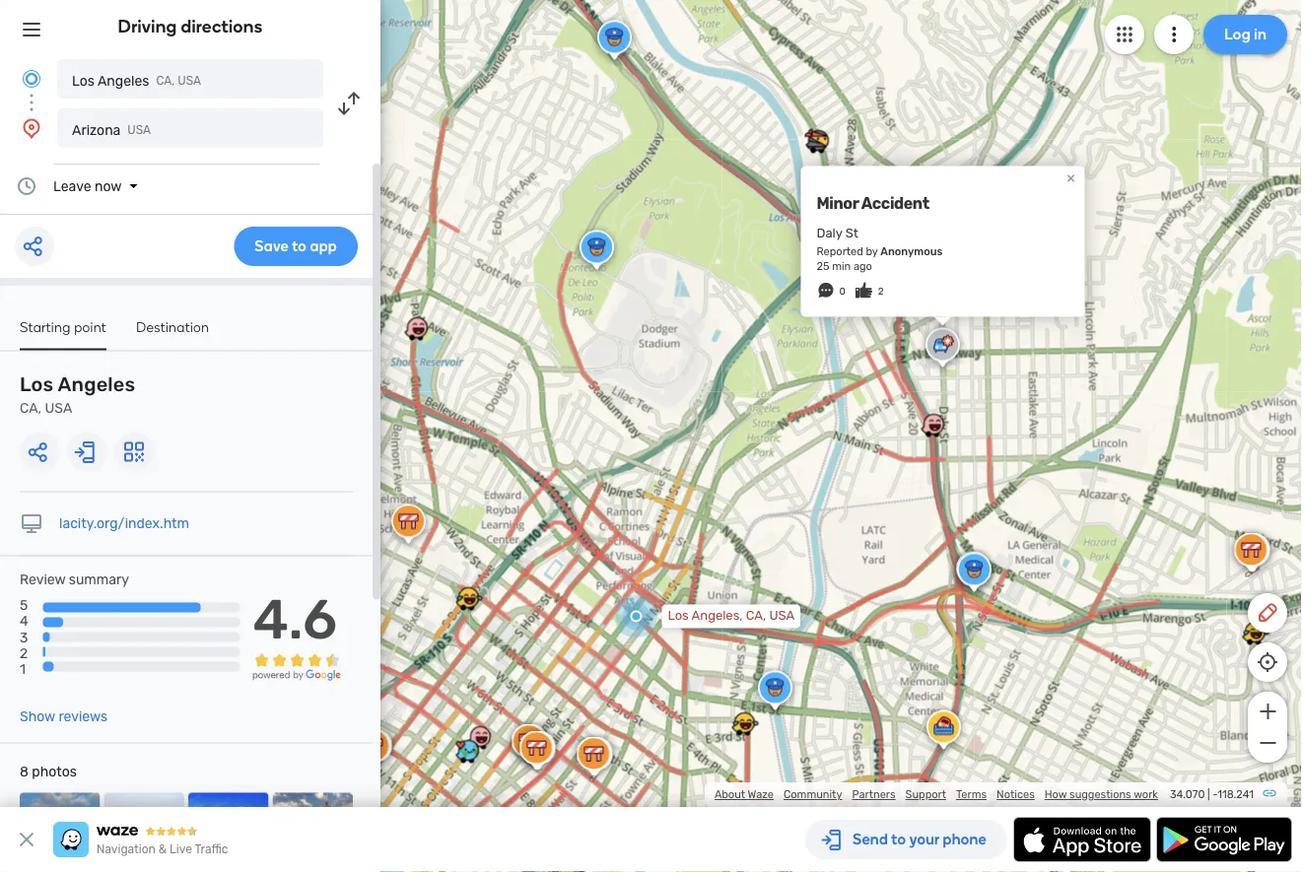 Task type: vqa. For each thing, say whether or not it's contained in the screenshot.
Minor
yes



Task type: locate. For each thing, give the bounding box(es) containing it.
show
[[20, 709, 55, 725]]

usa right arizona at left top
[[128, 123, 151, 137]]

partners link
[[852, 788, 896, 802]]

2 down 4
[[20, 645, 28, 662]]

angeles,
[[692, 609, 743, 624]]

ca, right angeles, at right
[[746, 609, 766, 624]]

0 vertical spatial los
[[72, 72, 95, 89]]

-
[[1213, 788, 1218, 802]]

0 horizontal spatial los
[[20, 373, 54, 396]]

now
[[95, 178, 122, 194]]

los down starting point button
[[20, 373, 54, 396]]

5
[[20, 598, 28, 614]]

5 4 3 2 1
[[20, 598, 28, 677]]

computer image
[[20, 512, 43, 536]]

2 vertical spatial ca,
[[746, 609, 766, 624]]

min
[[832, 260, 851, 273]]

terms
[[956, 788, 987, 802]]

0 horizontal spatial 2
[[20, 645, 28, 662]]

directions
[[181, 16, 263, 37]]

current location image
[[20, 67, 43, 91]]

review
[[20, 572, 65, 588]]

daly
[[817, 226, 843, 241]]

118.241
[[1218, 788, 1254, 802]]

arizona
[[72, 122, 121, 138]]

angeles
[[98, 72, 149, 89], [58, 373, 135, 396]]

partners
[[852, 788, 896, 802]]

2 vertical spatial los
[[668, 609, 689, 624]]

image 4 of los angeles, los angeles image
[[273, 793, 353, 873]]

1 horizontal spatial 2
[[878, 286, 884, 298]]

arizona usa
[[72, 122, 151, 138]]

st
[[846, 226, 859, 241]]

los angeles ca, usa down driving in the left of the page
[[72, 72, 201, 89]]

los
[[72, 72, 95, 89], [20, 373, 54, 396], [668, 609, 689, 624]]

community
[[784, 788, 843, 802]]

angeles down point at the top left of the page
[[58, 373, 135, 396]]

reviews
[[59, 709, 108, 725]]

× link
[[1062, 169, 1080, 188]]

2
[[878, 286, 884, 298], [20, 645, 28, 662]]

angeles up arizona usa
[[98, 72, 149, 89]]

25
[[817, 260, 830, 273]]

8
[[20, 764, 29, 781]]

traffic
[[195, 843, 228, 857]]

0 vertical spatial ca,
[[156, 74, 175, 88]]

ca,
[[156, 74, 175, 88], [20, 400, 42, 417], [746, 609, 766, 624]]

los left angeles, at right
[[668, 609, 689, 624]]

los angeles ca, usa
[[72, 72, 201, 89], [20, 373, 135, 417]]

minor
[[817, 194, 859, 213]]

review summary
[[20, 572, 129, 588]]

starting
[[20, 318, 71, 335]]

x image
[[15, 828, 38, 852]]

usa
[[178, 74, 201, 88], [128, 123, 151, 137], [45, 400, 72, 417], [769, 609, 795, 624]]

34.070
[[1170, 788, 1205, 802]]

1 vertical spatial 2
[[20, 645, 28, 662]]

×
[[1067, 169, 1076, 188]]

photos
[[32, 764, 77, 781]]

point
[[74, 318, 107, 335]]

0 horizontal spatial ca,
[[20, 400, 42, 417]]

zoom in image
[[1256, 700, 1280, 724]]

about
[[715, 788, 746, 802]]

los angeles ca, usa down starting point button
[[20, 373, 135, 417]]

2 horizontal spatial ca,
[[746, 609, 766, 624]]

1 vertical spatial ca,
[[20, 400, 42, 417]]

2 right 0
[[878, 286, 884, 298]]

ago
[[854, 260, 873, 273]]

notices
[[997, 788, 1035, 802]]

terms link
[[956, 788, 987, 802]]

daly st reported by anonymous 25 min ago
[[817, 226, 943, 273]]

location image
[[20, 116, 43, 140]]

los angeles, ca, usa
[[668, 609, 795, 624]]

los up arizona at left top
[[72, 72, 95, 89]]

ca, down driving in the left of the page
[[156, 74, 175, 88]]

usa inside arizona usa
[[128, 123, 151, 137]]

ca, down starting point button
[[20, 400, 42, 417]]

destination button
[[136, 318, 209, 349]]

support
[[906, 788, 947, 802]]

0 vertical spatial 2
[[878, 286, 884, 298]]

&
[[159, 843, 167, 857]]

|
[[1208, 788, 1211, 802]]

usa down starting point button
[[45, 400, 72, 417]]

community link
[[784, 788, 843, 802]]

navigation
[[97, 843, 156, 857]]

notices link
[[997, 788, 1035, 802]]

about waze link
[[715, 788, 774, 802]]

live
[[170, 843, 192, 857]]

1
[[20, 661, 26, 677]]



Task type: describe. For each thing, give the bounding box(es) containing it.
1 horizontal spatial ca,
[[156, 74, 175, 88]]

driving
[[118, 16, 177, 37]]

1 vertical spatial angeles
[[58, 373, 135, 396]]

how
[[1045, 788, 1067, 802]]

1 vertical spatial los
[[20, 373, 54, 396]]

starting point
[[20, 318, 107, 335]]

navigation & live traffic
[[97, 843, 228, 857]]

starting point button
[[20, 318, 107, 351]]

pencil image
[[1256, 601, 1280, 625]]

4.6
[[253, 587, 337, 652]]

34.070 | -118.241
[[1170, 788, 1254, 802]]

lacity.org/index.htm
[[59, 516, 189, 532]]

destination
[[136, 318, 209, 335]]

zoom out image
[[1256, 732, 1280, 755]]

2 inside 5 4 3 2 1
[[20, 645, 28, 662]]

image 2 of los angeles, los angeles image
[[104, 793, 184, 873]]

summary
[[69, 572, 129, 588]]

0 vertical spatial angeles
[[98, 72, 149, 89]]

usa right angeles, at right
[[769, 609, 795, 624]]

about waze community partners support terms notices how suggestions work
[[715, 788, 1159, 802]]

8 photos
[[20, 764, 77, 781]]

support link
[[906, 788, 947, 802]]

2 horizontal spatial los
[[668, 609, 689, 624]]

anonymous
[[881, 245, 943, 258]]

image 1 of los angeles, los angeles image
[[20, 793, 100, 873]]

show reviews
[[20, 709, 108, 725]]

accident
[[862, 194, 930, 213]]

by
[[866, 245, 878, 258]]

lacity.org/index.htm link
[[59, 516, 189, 532]]

3
[[20, 629, 28, 646]]

image 3 of los angeles, los angeles image
[[188, 793, 269, 873]]

0
[[840, 286, 846, 298]]

waze
[[748, 788, 774, 802]]

1 vertical spatial los angeles ca, usa
[[20, 373, 135, 417]]

minor accident
[[817, 194, 930, 213]]

leave
[[53, 178, 91, 194]]

link image
[[1262, 786, 1278, 802]]

leave now
[[53, 178, 122, 194]]

1 horizontal spatial los
[[72, 72, 95, 89]]

0 vertical spatial los angeles ca, usa
[[72, 72, 201, 89]]

work
[[1134, 788, 1159, 802]]

how suggestions work link
[[1045, 788, 1159, 802]]

reported
[[817, 245, 864, 258]]

usa down driving directions
[[178, 74, 201, 88]]

driving directions
[[118, 16, 263, 37]]

4
[[20, 614, 28, 630]]

suggestions
[[1070, 788, 1132, 802]]

clock image
[[15, 175, 38, 198]]



